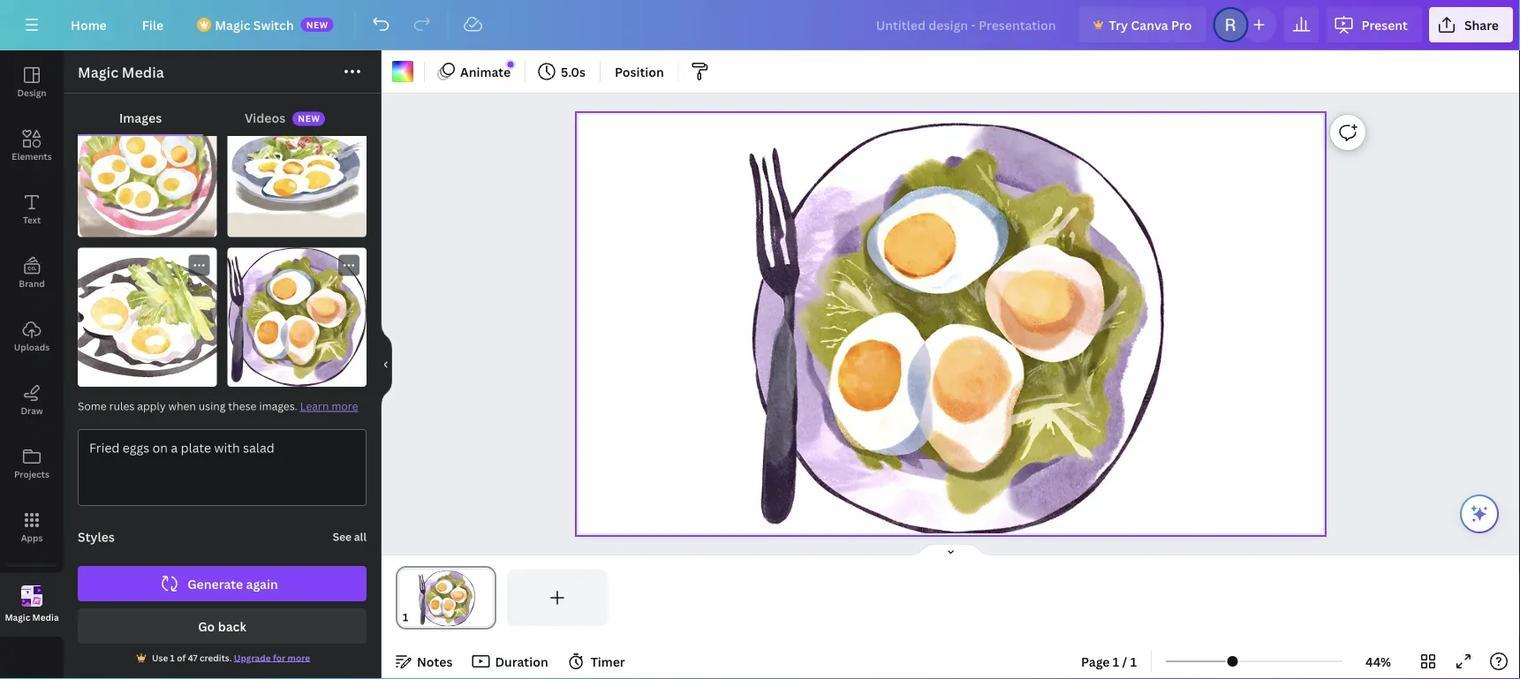 Task type: describe. For each thing, give the bounding box(es) containing it.
apps
[[21, 532, 43, 544]]

generate again
[[187, 576, 278, 592]]

44%
[[1366, 653, 1392, 670]]

timer
[[591, 653, 625, 670]]

magic inside main menu bar
[[215, 16, 250, 33]]

some rules apply when using these images. learn more
[[78, 399, 358, 413]]

rules
[[109, 399, 135, 413]]

share
[[1465, 16, 1499, 33]]

0 vertical spatial more
[[332, 399, 358, 413]]

use
[[152, 652, 168, 664]]

draw
[[21, 405, 43, 417]]

go back
[[198, 618, 246, 635]]

go back button
[[78, 609, 367, 644]]

1 vertical spatial magic
[[78, 63, 118, 82]]

images
[[119, 109, 162, 126]]

magic media button
[[0, 573, 64, 637]]

new inside main menu bar
[[306, 19, 328, 30]]

see all button
[[333, 528, 367, 546]]

images button
[[78, 101, 203, 134]]

images.
[[259, 399, 297, 413]]

1 for of
[[170, 652, 175, 664]]

magic switch
[[215, 16, 294, 33]]

learn more link
[[300, 399, 358, 413]]

generate again button
[[78, 566, 367, 602]]

file
[[142, 16, 164, 33]]

all
[[354, 530, 367, 544]]

hide pages image
[[909, 543, 994, 558]]

file button
[[128, 7, 178, 42]]

position
[[615, 63, 664, 80]]

apply
[[137, 399, 166, 413]]

Page title text field
[[416, 609, 423, 626]]

page 1 / 1
[[1081, 653, 1137, 670]]

upgrade for more link
[[234, 652, 310, 664]]

text button
[[0, 178, 64, 241]]

duration button
[[467, 648, 555, 676]]

notes button
[[389, 648, 460, 676]]

1 vertical spatial more
[[288, 652, 310, 664]]

side panel tab list
[[0, 50, 64, 637]]

brand
[[19, 277, 45, 289]]

2 horizontal spatial 1
[[1131, 653, 1137, 670]]

design button
[[0, 50, 64, 114]]

#ffffff image
[[392, 61, 413, 82]]

magic media inside button
[[5, 612, 59, 624]]

media inside button
[[32, 612, 59, 624]]

47
[[188, 652, 197, 664]]

page
[[1081, 653, 1110, 670]]

text
[[23, 214, 41, 226]]

pro
[[1172, 16, 1192, 33]]

some
[[78, 399, 107, 413]]

position button
[[608, 57, 671, 86]]

share button
[[1429, 7, 1514, 42]]

elements button
[[0, 114, 64, 178]]

brand button
[[0, 241, 64, 305]]



Task type: vqa. For each thing, say whether or not it's contained in the screenshot.
NEW image
yes



Task type: locate. For each thing, give the bounding box(es) containing it.
1 horizontal spatial media
[[122, 63, 164, 82]]

canva
[[1131, 16, 1169, 33]]

duration
[[495, 653, 548, 670]]

new right videos
[[298, 113, 320, 125]]

1 for /
[[1113, 653, 1120, 670]]

0 horizontal spatial magic media
[[5, 612, 59, 624]]

home link
[[57, 7, 121, 42]]

of
[[177, 652, 186, 664]]

for
[[273, 652, 286, 664]]

generate
[[187, 576, 243, 592]]

notes
[[417, 653, 453, 670]]

home
[[71, 16, 107, 33]]

these
[[228, 399, 257, 413]]

/
[[1123, 653, 1128, 670]]

styles
[[78, 529, 115, 546]]

uploads
[[14, 341, 50, 353]]

animate button
[[432, 57, 518, 86]]

0 vertical spatial new
[[306, 19, 328, 30]]

1 left the of
[[170, 652, 175, 664]]

1 vertical spatial new
[[298, 113, 320, 125]]

more right for
[[288, 652, 310, 664]]

design
[[17, 87, 46, 99]]

0 horizontal spatial media
[[32, 612, 59, 624]]

0 vertical spatial magic media
[[78, 63, 164, 82]]

media
[[122, 63, 164, 82], [32, 612, 59, 624]]

try canva pro
[[1109, 16, 1192, 33]]

0 vertical spatial media
[[122, 63, 164, 82]]

see
[[333, 530, 352, 544]]

magic inside magic media button
[[5, 612, 30, 624]]

go
[[198, 618, 215, 635]]

0 vertical spatial magic
[[215, 16, 250, 33]]

switch
[[253, 16, 294, 33]]

2 horizontal spatial magic
[[215, 16, 250, 33]]

animate
[[460, 63, 511, 80]]

1 horizontal spatial more
[[332, 399, 358, 413]]

timer button
[[563, 648, 632, 676]]

try
[[1109, 16, 1128, 33]]

5.0s button
[[533, 57, 593, 86]]

magic left switch
[[215, 16, 250, 33]]

learn
[[300, 399, 329, 413]]

media down apps
[[32, 612, 59, 624]]

1 vertical spatial media
[[32, 612, 59, 624]]

magic
[[215, 16, 250, 33], [78, 63, 118, 82], [5, 612, 30, 624]]

1 horizontal spatial magic
[[78, 63, 118, 82]]

when
[[168, 399, 196, 413]]

use 1 of 47 credits. upgrade for more
[[152, 652, 310, 664]]

2 vertical spatial magic
[[5, 612, 30, 624]]

0 horizontal spatial magic
[[5, 612, 30, 624]]

fried eggs on a plate with salad image
[[78, 98, 217, 237], [228, 98, 367, 237], [78, 248, 217, 387], [228, 248, 367, 387]]

magic media up images at the top left of page
[[78, 63, 164, 82]]

apps button
[[0, 496, 64, 559]]

magic down apps
[[5, 612, 30, 624]]

try canva pro button
[[1079, 7, 1206, 42]]

upgrade
[[234, 652, 271, 664]]

credits.
[[200, 652, 232, 664]]

page 1 image
[[396, 570, 496, 626]]

0 horizontal spatial more
[[288, 652, 310, 664]]

1 vertical spatial magic media
[[5, 612, 59, 624]]

canva assistant image
[[1469, 504, 1491, 525]]

0 horizontal spatial 1
[[170, 652, 175, 664]]

using
[[199, 399, 226, 413]]

new
[[306, 19, 328, 30], [298, 113, 320, 125]]

1 right /
[[1131, 653, 1137, 670]]

draw button
[[0, 368, 64, 432]]

Design title text field
[[862, 7, 1072, 42]]

44% button
[[1350, 648, 1407, 676]]

media up images button
[[122, 63, 164, 82]]

uploads button
[[0, 305, 64, 368]]

elements
[[12, 150, 52, 162]]

videos
[[245, 109, 286, 126]]

more
[[332, 399, 358, 413], [288, 652, 310, 664]]

1 horizontal spatial magic media
[[78, 63, 164, 82]]

magic media
[[78, 63, 164, 82], [5, 612, 59, 624]]

new right switch
[[306, 19, 328, 30]]

1 horizontal spatial 1
[[1113, 653, 1120, 670]]

back
[[218, 618, 246, 635]]

present button
[[1327, 7, 1422, 42]]

Describe an image. Include objects, colors, places... text field
[[79, 430, 366, 505]]

main menu bar
[[0, 0, 1521, 50]]

new image
[[507, 61, 514, 68]]

projects
[[14, 468, 49, 480]]

see all
[[333, 530, 367, 544]]

magic down home
[[78, 63, 118, 82]]

magic media down apps
[[5, 612, 59, 624]]

hide image
[[381, 322, 392, 407]]

projects button
[[0, 432, 64, 496]]

1
[[170, 652, 175, 664], [1113, 653, 1120, 670], [1131, 653, 1137, 670]]

5.0s
[[561, 63, 586, 80]]

more right learn
[[332, 399, 358, 413]]

1 left /
[[1113, 653, 1120, 670]]

present
[[1362, 16, 1408, 33]]

again
[[246, 576, 278, 592]]



